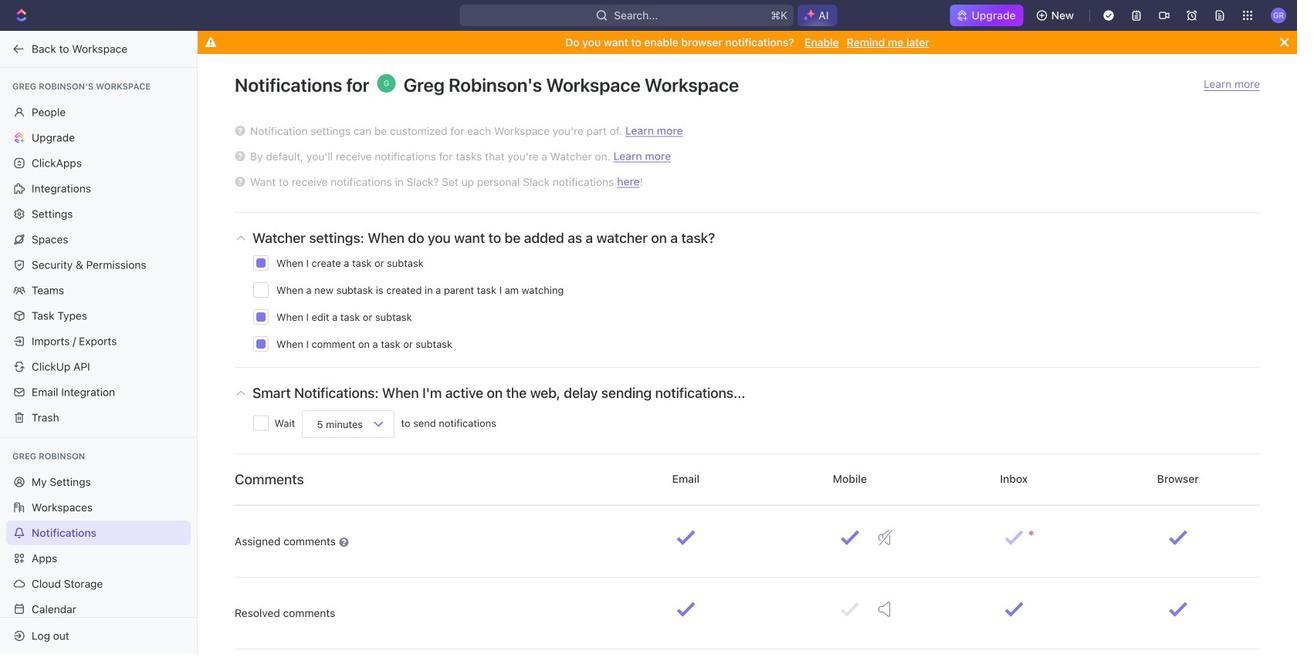 Task type: describe. For each thing, give the bounding box(es) containing it.
off image
[[879, 531, 893, 546]]



Task type: locate. For each thing, give the bounding box(es) containing it.
on image
[[879, 602, 890, 618]]



Task type: vqa. For each thing, say whether or not it's contained in the screenshot.
Bob's Workspace, , element
no



